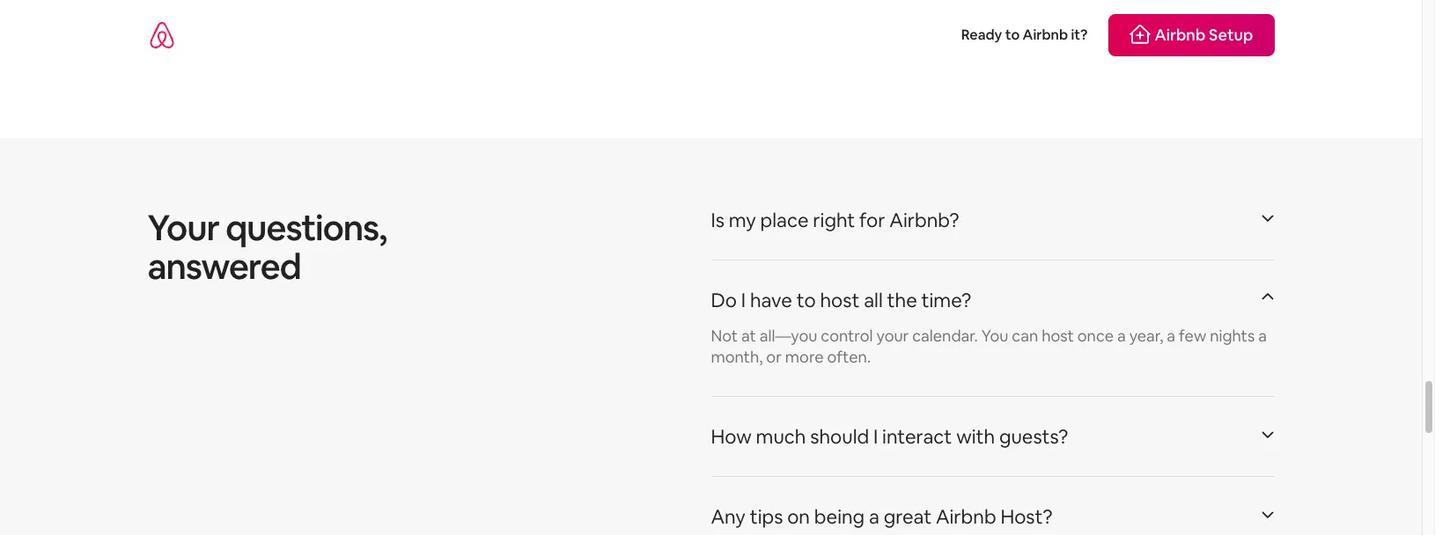 Task type: locate. For each thing, give the bounding box(es) containing it.
0 horizontal spatial airbnb
[[936, 504, 997, 529]]

airbnb left 'setup'
[[1155, 25, 1206, 45]]

nights
[[1210, 325, 1255, 346]]

airbnb left it?
[[1023, 26, 1068, 44]]

with
[[957, 424, 995, 449]]

a
[[1118, 325, 1126, 346], [1167, 325, 1176, 346], [1259, 325, 1267, 346], [869, 504, 880, 529]]

at
[[742, 325, 756, 346]]

the
[[887, 288, 917, 312]]

can
[[1012, 325, 1039, 346]]

to inside dropdown button
[[797, 288, 816, 312]]

is my place right for airbnb?
[[711, 207, 959, 232]]

host
[[820, 288, 860, 312], [1042, 325, 1074, 346]]

being
[[814, 504, 865, 529]]

airbnb?
[[890, 207, 959, 232]]

right
[[813, 207, 855, 232]]

once
[[1078, 325, 1114, 346]]

to right have
[[797, 288, 816, 312]]

host left "all"
[[820, 288, 860, 312]]

1 vertical spatial i
[[874, 424, 878, 449]]

i right 'should'
[[874, 424, 878, 449]]

airbnb homepage image
[[148, 21, 176, 49]]

a left the great
[[869, 504, 880, 529]]

a right the 'nights'
[[1259, 325, 1267, 346]]

1 horizontal spatial i
[[874, 424, 878, 449]]

your
[[148, 205, 219, 251]]

0 vertical spatial to
[[1006, 26, 1020, 44]]

or
[[767, 347, 782, 367]]

0 horizontal spatial host
[[820, 288, 860, 312]]

host?
[[1001, 504, 1053, 529]]

host inside not at all—you control your calendar. you can host once a year, a few nights a month, or more often.
[[1042, 325, 1074, 346]]

airbnb right the great
[[936, 504, 997, 529]]

your
[[877, 325, 909, 346]]

do i have to host all the time? button
[[711, 274, 1275, 325]]

1 vertical spatial to
[[797, 288, 816, 312]]

0 horizontal spatial to
[[797, 288, 816, 312]]

i
[[741, 288, 746, 312], [874, 424, 878, 449]]

tips
[[750, 504, 783, 529]]

answered
[[148, 244, 301, 289]]

for
[[860, 207, 886, 232]]

0 vertical spatial i
[[741, 288, 746, 312]]

host right the can at the bottom of the page
[[1042, 325, 1074, 346]]

1 horizontal spatial to
[[1006, 26, 1020, 44]]

to
[[1006, 26, 1020, 44], [797, 288, 816, 312]]

to right the ready on the top right of page
[[1006, 26, 1020, 44]]

often.
[[827, 347, 871, 367]]

a left few
[[1167, 325, 1176, 346]]

1 vertical spatial host
[[1042, 325, 1074, 346]]

any tips on being a great airbnb host? button
[[711, 491, 1275, 535]]

airbnb inside dropdown button
[[936, 504, 997, 529]]

airbnb setup link
[[1109, 14, 1275, 56]]

how much should i interact with guests?
[[711, 424, 1069, 449]]

ready
[[961, 26, 1003, 44]]

a left the year,
[[1118, 325, 1126, 346]]

airbnb
[[1155, 25, 1206, 45], [1023, 26, 1068, 44], [936, 504, 997, 529]]

not
[[711, 325, 738, 346]]

is
[[711, 207, 725, 232]]

1 horizontal spatial host
[[1042, 325, 1074, 346]]

place
[[761, 207, 809, 232]]

interact
[[883, 424, 952, 449]]

i right do
[[741, 288, 746, 312]]

should
[[810, 424, 869, 449]]

it?
[[1071, 26, 1088, 44]]

few
[[1179, 325, 1207, 346]]

0 vertical spatial host
[[820, 288, 860, 312]]

setup
[[1209, 25, 1254, 45]]



Task type: vqa. For each thing, say whether or not it's contained in the screenshot.
Airbnb?
yes



Task type: describe. For each thing, give the bounding box(es) containing it.
more
[[785, 347, 824, 367]]

do
[[711, 288, 737, 312]]

month,
[[711, 347, 763, 367]]

great
[[884, 504, 932, 529]]

you
[[982, 325, 1009, 346]]

on
[[787, 504, 810, 529]]

is my place right for airbnb? button
[[711, 194, 1275, 245]]

ready to airbnb it?
[[961, 26, 1088, 44]]

how
[[711, 424, 752, 449]]

much
[[756, 424, 806, 449]]

do i have to host all the time?
[[711, 288, 972, 312]]

calendar.
[[913, 325, 978, 346]]

year,
[[1130, 325, 1164, 346]]

questions,
[[225, 205, 387, 251]]

not at all—you control your calendar. you can host once a year, a few nights a month, or more often.
[[711, 325, 1267, 367]]

any tips on being a great airbnb host?
[[711, 504, 1053, 529]]

have
[[750, 288, 793, 312]]

how much should i interact with guests? button
[[711, 411, 1275, 462]]

any
[[711, 504, 746, 529]]

my
[[729, 207, 756, 232]]

all—you
[[760, 325, 818, 346]]

control
[[821, 325, 873, 346]]

airbnb setup
[[1155, 25, 1254, 45]]

0 horizontal spatial i
[[741, 288, 746, 312]]

1 horizontal spatial airbnb
[[1023, 26, 1068, 44]]

your questions, answered
[[148, 205, 387, 289]]

guests?
[[999, 424, 1069, 449]]

host inside do i have to host all the time? dropdown button
[[820, 288, 860, 312]]

all
[[864, 288, 883, 312]]

a inside any tips on being a great airbnb host? dropdown button
[[869, 504, 880, 529]]

2 horizontal spatial airbnb
[[1155, 25, 1206, 45]]

time?
[[922, 288, 972, 312]]



